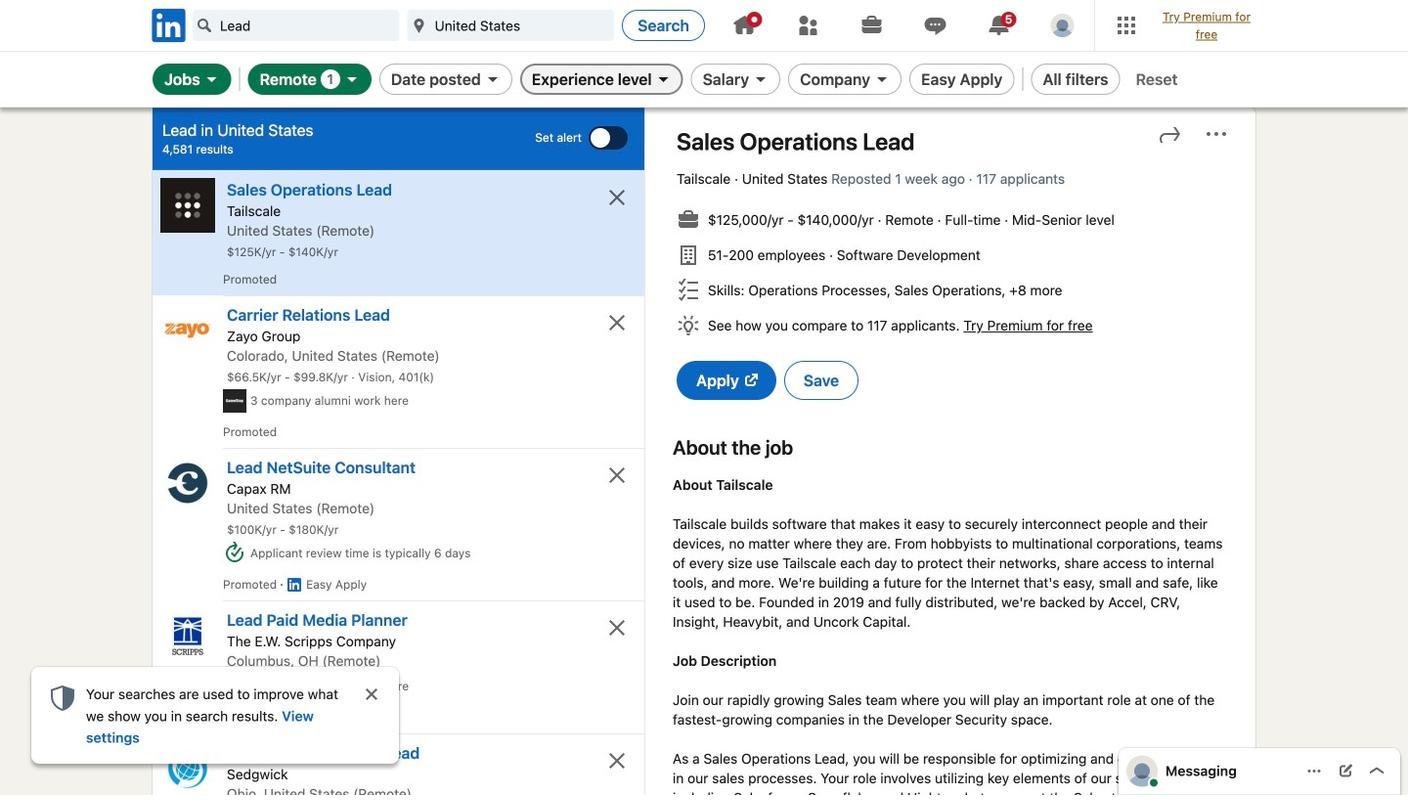 Task type: describe. For each thing, give the bounding box(es) containing it.
salary filter. clicking this button displays all salary filter options. image
[[753, 71, 769, 87]]

1 dismiss job image from the top
[[605, 186, 629, 209]]

dismiss job image for the sedgwick logo
[[605, 749, 629, 773]]

company filter. clicking this button displays all company filter options. image
[[874, 71, 890, 87]]

tailscale logo image
[[160, 178, 215, 233]]

the e.w. scripps company logo image
[[160, 608, 215, 663]]

date posted filter. clicking this button displays all date posted filter options. image
[[485, 71, 501, 87]]

dismiss job image for zayo group logo
[[605, 311, 629, 334]]

sedgwick logo image
[[160, 741, 215, 795]]

share image
[[1158, 122, 1181, 146]]

rachel moore image
[[1051, 14, 1074, 37]]

Search by title, skill, or company text field
[[193, 10, 400, 41]]

capax rm logo image
[[160, 456, 215, 510]]



Task type: vqa. For each thing, say whether or not it's contained in the screenshot.
2nd Dismiss job icon from the bottom of the page
yes



Task type: locate. For each thing, give the bounding box(es) containing it.
linkedin image
[[149, 5, 189, 45], [149, 5, 189, 45]]

dismiss job image for the e.w. scripps company logo at the bottom left
[[605, 616, 629, 640]]

2 dismiss job image from the top
[[605, 311, 629, 334]]

2 vertical spatial dismiss job image
[[605, 464, 629, 487]]

custom image
[[197, 18, 212, 33]]

3 dismiss job image from the top
[[605, 464, 629, 487]]

0 vertical spatial dismiss job image
[[605, 616, 629, 640]]

experience level filter. clicking this button displays all experience level filter options. image
[[656, 71, 672, 87]]

dismiss job image
[[605, 186, 629, 209], [605, 311, 629, 334], [605, 464, 629, 487]]

Easy Apply filter. button
[[910, 64, 1015, 95]]

rachel moore image
[[1127, 756, 1158, 787]]

City, state, or zip code text field
[[407, 10, 614, 41]]

dismiss "your searches are used to improve what we show you in search results." notification 1 of 1. image
[[364, 687, 379, 702]]

filter by: jobs image
[[204, 71, 220, 87]]

0 vertical spatial dismiss job image
[[605, 186, 629, 209]]

dismiss job image
[[605, 616, 629, 640], [605, 749, 629, 773]]

zayo group logo image
[[160, 303, 215, 358]]

1 dismiss job image from the top
[[605, 616, 629, 640]]

applicant review time is typically 6 days image
[[223, 542, 246, 565], [223, 542, 246, 565]]

1 vertical spatial dismiss job image
[[605, 749, 629, 773]]

region
[[31, 667, 399, 764]]

dismiss job image for capax rm logo
[[605, 464, 629, 487]]

2 dismiss job image from the top
[[605, 749, 629, 773]]

1 vertical spatial dismiss job image
[[605, 311, 629, 334]]



